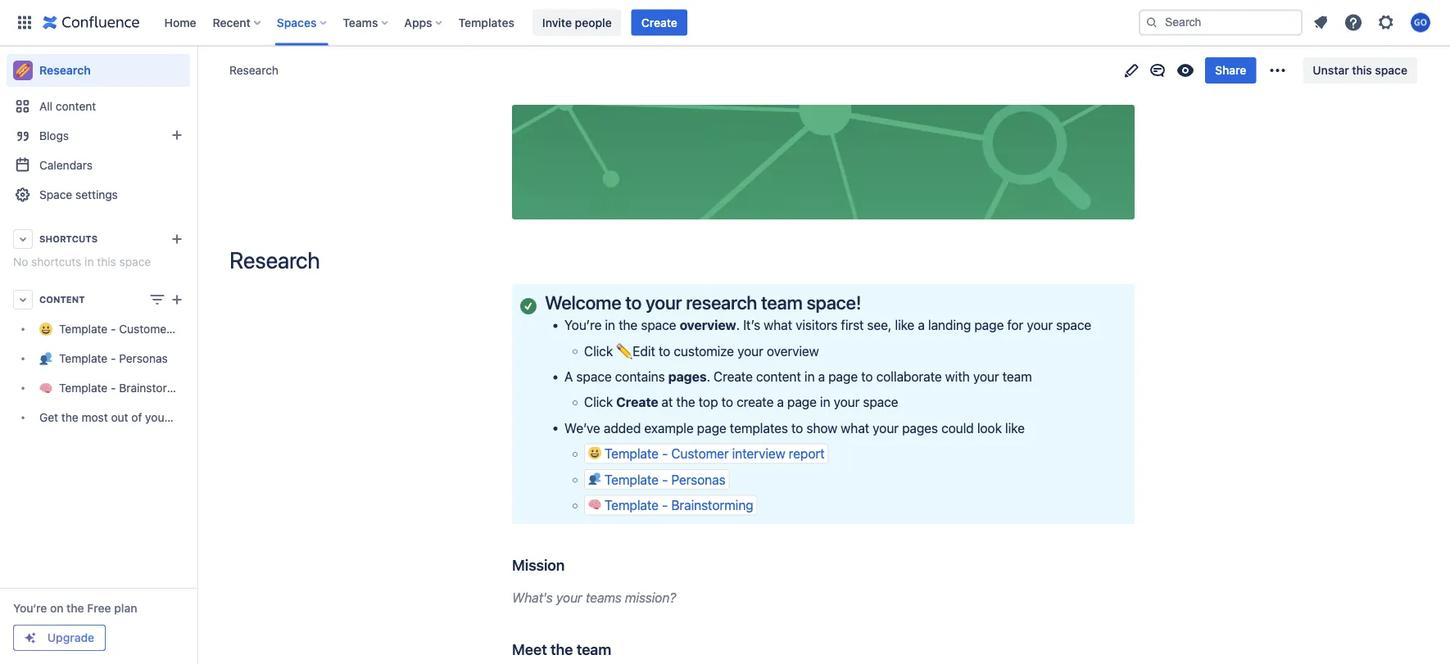 Task type: locate. For each thing, give the bounding box(es) containing it.
:check_mark: image
[[520, 298, 537, 315]]

template - customer interview report inside button
[[605, 446, 825, 462]]

teams
[[343, 16, 378, 29]]

0 vertical spatial pages
[[669, 369, 707, 385]]

0 vertical spatial template - brainstorming
[[59, 382, 193, 395]]

1 vertical spatial like
[[1006, 421, 1025, 436]]

space right a
[[577, 369, 612, 385]]

template inside 'button'
[[605, 472, 659, 488]]

personas inside 'button'
[[672, 472, 726, 488]]

template - customer interview report link
[[7, 315, 257, 344]]

2 vertical spatial copy image
[[610, 640, 630, 660]]

visitors
[[796, 318, 838, 333]]

customer down the 'change view' 'image'
[[119, 322, 171, 336]]

create down contains
[[617, 395, 659, 410]]

research link up all content link
[[7, 54, 190, 87]]

1 vertical spatial template - brainstorming
[[605, 498, 754, 513]]

1 vertical spatial overview
[[767, 343, 819, 359]]

click create at the top to create a page in your space
[[584, 395, 899, 410]]

content
[[56, 100, 96, 113], [756, 369, 802, 385]]

-
[[111, 322, 116, 336], [111, 352, 116, 366], [111, 382, 116, 395], [662, 446, 668, 462], [662, 472, 668, 488], [662, 498, 668, 513]]

brainstorming up of
[[119, 382, 193, 395]]

a space contains pages . create content in a page to collaborate with your team
[[565, 369, 1033, 385]]

it's
[[744, 318, 761, 333]]

1 vertical spatial what
[[841, 421, 870, 436]]

you're
[[13, 602, 47, 616]]

brainstorming inside 'tree'
[[119, 382, 193, 395]]

what for visitors
[[764, 318, 793, 333]]

1 click from the top
[[584, 343, 613, 359]]

your profile and preferences image
[[1411, 13, 1431, 32]]

0 horizontal spatial template - brainstorming
[[59, 382, 193, 395]]

template - personas up template - brainstorming link
[[59, 352, 168, 366]]

1 horizontal spatial brainstorming
[[672, 498, 754, 513]]

.
[[737, 318, 740, 333], [707, 369, 711, 385]]

page down top
[[697, 421, 727, 436]]

space right "for"
[[1057, 318, 1092, 333]]

1 vertical spatial interview
[[733, 446, 786, 462]]

calendars
[[39, 159, 93, 172]]

research inside space element
[[39, 64, 91, 77]]

more actions image
[[1268, 61, 1288, 80]]

- down "template - personas" 'button' at the bottom
[[662, 498, 668, 513]]

a left landing
[[918, 318, 925, 333]]

- inside 'button'
[[662, 472, 668, 488]]

like right see,
[[895, 318, 915, 333]]

create a blog image
[[167, 125, 187, 145]]

0 horizontal spatial template - customer interview report
[[59, 322, 257, 336]]

the right at
[[677, 395, 696, 410]]

your right with
[[974, 369, 1000, 385]]

space element
[[0, 46, 257, 665]]

0 vertical spatial copy image
[[860, 293, 880, 312]]

all content
[[39, 100, 96, 113]]

templates
[[459, 16, 515, 29]]

0 horizontal spatial customer
[[119, 322, 171, 336]]

content up create
[[756, 369, 802, 385]]

:grinning: image
[[589, 447, 602, 460]]

0 horizontal spatial interview
[[174, 322, 222, 336]]

what
[[764, 318, 793, 333], [841, 421, 870, 436]]

this
[[1353, 64, 1373, 77], [97, 255, 116, 269]]

personas inside 'tree'
[[119, 352, 168, 366]]

copy image up what's your teams mission?
[[563, 555, 583, 575]]

template - brainstorming up out
[[59, 382, 193, 395]]

apps button
[[399, 9, 449, 36]]

this inside button
[[1353, 64, 1373, 77]]

- down content dropdown button
[[111, 322, 116, 336]]

1 horizontal spatial customer
[[672, 446, 729, 462]]

1 horizontal spatial .
[[737, 318, 740, 333]]

pages
[[669, 369, 707, 385], [902, 421, 938, 436]]

invite people button
[[533, 9, 622, 36]]

template - brainstorming button
[[584, 495, 758, 516]]

1 horizontal spatial what
[[841, 421, 870, 436]]

template - customer interview report down templates
[[605, 446, 825, 462]]

0 vertical spatial template - personas
[[59, 352, 168, 366]]

:busts_in_silhouette: image
[[589, 473, 602, 486], [589, 473, 602, 486]]

2 click from the top
[[584, 395, 613, 410]]

customer down example
[[672, 446, 729, 462]]

1 vertical spatial personas
[[672, 472, 726, 488]]

click left ✏️
[[584, 343, 613, 359]]

report inside template - customer interview report button
[[789, 446, 825, 462]]

your right of
[[145, 411, 169, 425]]

a right create
[[777, 395, 784, 410]]

copy image for meet the team
[[610, 640, 630, 660]]

overview down welcome to your research team space!
[[680, 318, 737, 333]]

. left it's
[[737, 318, 740, 333]]

content
[[39, 295, 85, 305]]

team down what's your teams mission?
[[577, 641, 612, 659]]

mission?
[[625, 590, 676, 606]]

template - customer interview report
[[59, 322, 257, 336], [605, 446, 825, 462]]

0 vertical spatial customer
[[119, 322, 171, 336]]

space settings link
[[7, 180, 190, 210]]

content right all
[[56, 100, 96, 113]]

0 horizontal spatial report
[[225, 322, 257, 336]]

2 horizontal spatial copy image
[[860, 293, 880, 312]]

customer inside button
[[672, 446, 729, 462]]

a
[[918, 318, 925, 333], [818, 369, 825, 385], [777, 395, 784, 410]]

tree
[[7, 315, 257, 433]]

:brain: image
[[589, 498, 602, 511]]

first
[[841, 318, 864, 333]]

1 horizontal spatial this
[[1353, 64, 1373, 77]]

interview
[[174, 322, 222, 336], [733, 446, 786, 462]]

1 horizontal spatial template - personas
[[605, 472, 726, 488]]

0 horizontal spatial pages
[[669, 369, 707, 385]]

global element
[[10, 0, 1136, 45]]

edit this page image
[[1122, 61, 1142, 80]]

template - brainstorming inside space element
[[59, 382, 193, 395]]

team right of
[[172, 411, 198, 425]]

1 vertical spatial template - customer interview report
[[605, 446, 825, 462]]

like
[[895, 318, 915, 333], [1006, 421, 1025, 436]]

1 horizontal spatial template - customer interview report
[[605, 446, 825, 462]]

in down "shortcuts" dropdown button
[[85, 255, 94, 269]]

pages left "could"
[[902, 421, 938, 436]]

0 horizontal spatial content
[[56, 100, 96, 113]]

look
[[978, 421, 1002, 436]]

overview
[[680, 318, 737, 333], [767, 343, 819, 359]]

research link down recent dropdown button
[[230, 62, 279, 79]]

share
[[1216, 64, 1247, 77]]

1 vertical spatial brainstorming
[[672, 498, 754, 513]]

0 vertical spatial report
[[225, 322, 257, 336]]

personas
[[119, 352, 168, 366], [672, 472, 726, 488]]

copy image down teams
[[610, 640, 630, 660]]

upgrade
[[47, 632, 94, 645]]

copy image
[[860, 293, 880, 312], [563, 555, 583, 575], [610, 640, 630, 660]]

0 vertical spatial content
[[56, 100, 96, 113]]

pages down click ✏️ edit to customize your overview
[[669, 369, 707, 385]]

template - personas inside 'tree'
[[59, 352, 168, 366]]

customer inside "link"
[[119, 322, 171, 336]]

in right you're
[[605, 318, 616, 333]]

shortcuts
[[39, 234, 98, 245]]

we've
[[565, 421, 601, 436]]

template for template - personas link
[[59, 352, 108, 366]]

- up template - brainstorming link
[[111, 352, 116, 366]]

template - customer interview report button
[[584, 444, 829, 464]]

banner
[[0, 0, 1451, 46]]

- inside "link"
[[111, 322, 116, 336]]

0 vertical spatial .
[[737, 318, 740, 333]]

1 vertical spatial content
[[756, 369, 802, 385]]

0 horizontal spatial brainstorming
[[119, 382, 193, 395]]

0 horizontal spatial .
[[707, 369, 711, 385]]

like right look
[[1006, 421, 1025, 436]]

template - brainstorming
[[59, 382, 193, 395], [605, 498, 754, 513]]

meet the team
[[512, 641, 612, 659]]

personas for template - personas link
[[119, 352, 168, 366]]

your
[[646, 292, 682, 314], [1027, 318, 1053, 333], [738, 343, 764, 359], [974, 369, 1000, 385], [834, 395, 860, 410], [145, 411, 169, 425], [873, 421, 899, 436], [556, 590, 583, 606]]

template for template - customer interview report button
[[605, 446, 659, 462]]

templates link
[[454, 9, 520, 36]]

0 vertical spatial create
[[642, 16, 678, 29]]

template - customer interview report for template - customer interview report "link"
[[59, 322, 257, 336]]

template - personas inside 'button'
[[605, 472, 726, 488]]

this down "shortcuts" dropdown button
[[97, 255, 116, 269]]

what right show
[[841, 421, 870, 436]]

0 vertical spatial a
[[918, 318, 925, 333]]

in inside space element
[[85, 255, 94, 269]]

customer for template - customer interview report "link"
[[119, 322, 171, 336]]

0 vertical spatial this
[[1353, 64, 1373, 77]]

calendars link
[[7, 151, 190, 180]]

1 horizontal spatial content
[[756, 369, 802, 385]]

1 horizontal spatial interview
[[733, 446, 786, 462]]

your up edit
[[646, 292, 682, 314]]

space
[[39, 188, 72, 202]]

confluence image
[[43, 13, 140, 32], [43, 13, 140, 32]]

welcome
[[545, 292, 622, 314]]

0 horizontal spatial this
[[97, 255, 116, 269]]

add shortcut image
[[167, 230, 187, 249]]

copy image up see,
[[860, 293, 880, 312]]

template for template - customer interview report "link"
[[59, 322, 108, 336]]

:grinning: image
[[589, 447, 602, 460]]

1 vertical spatial click
[[584, 395, 613, 410]]

create
[[642, 16, 678, 29], [714, 369, 753, 385], [617, 395, 659, 410]]

brainstorming inside button
[[672, 498, 754, 513]]

1 vertical spatial copy image
[[563, 555, 583, 575]]

to right edit
[[659, 343, 671, 359]]

. up top
[[707, 369, 711, 385]]

1 vertical spatial this
[[97, 255, 116, 269]]

this right unstar on the right of the page
[[1353, 64, 1373, 77]]

brainstorming down template - customer interview report button
[[672, 498, 754, 513]]

create right people
[[642, 16, 678, 29]]

template - brainstorming for template - brainstorming button
[[605, 498, 754, 513]]

customer
[[119, 322, 171, 336], [672, 446, 729, 462]]

template for template - brainstorming link
[[59, 382, 108, 395]]

0 horizontal spatial a
[[777, 395, 784, 410]]

a up show
[[818, 369, 825, 385]]

1 vertical spatial report
[[789, 446, 825, 462]]

mission
[[512, 556, 565, 574]]

1 horizontal spatial copy image
[[610, 640, 630, 660]]

0 horizontal spatial template - personas
[[59, 352, 168, 366]]

- up out
[[111, 382, 116, 395]]

a
[[565, 369, 573, 385]]

interview inside "link"
[[174, 322, 222, 336]]

1 vertical spatial create
[[714, 369, 753, 385]]

on
[[50, 602, 64, 616]]

- up template - brainstorming button
[[662, 472, 668, 488]]

template - personas up template - brainstorming button
[[605, 472, 726, 488]]

0 vertical spatial what
[[764, 318, 793, 333]]

the up ✏️
[[619, 318, 638, 333]]

space right of
[[201, 411, 233, 425]]

Search field
[[1139, 9, 1303, 36]]

interview down templates
[[733, 446, 786, 462]]

space down settings icon
[[1376, 64, 1408, 77]]

templates
[[730, 421, 788, 436]]

overview up a space contains pages . create content in a page to collaborate with your team
[[767, 343, 819, 359]]

template - customer interview report down the 'change view' 'image'
[[59, 322, 257, 336]]

- down example
[[662, 446, 668, 462]]

template inside "link"
[[59, 322, 108, 336]]

0 horizontal spatial copy image
[[563, 555, 583, 575]]

- for template - brainstorming button
[[662, 498, 668, 513]]

interview down create a page image at the left top
[[174, 322, 222, 336]]

content inside space element
[[56, 100, 96, 113]]

create up click create at the top to create a page in your space
[[714, 369, 753, 385]]

1 vertical spatial .
[[707, 369, 711, 385]]

2 horizontal spatial a
[[918, 318, 925, 333]]

change view image
[[148, 290, 167, 310]]

1 vertical spatial a
[[818, 369, 825, 385]]

0 vertical spatial personas
[[119, 352, 168, 366]]

1 horizontal spatial report
[[789, 446, 825, 462]]

copy image for welcome to your research team space!
[[860, 293, 880, 312]]

to right top
[[722, 395, 734, 410]]

upgrade button
[[14, 626, 105, 651]]

page
[[975, 318, 1004, 333], [829, 369, 858, 385], [788, 395, 817, 410], [697, 421, 727, 436]]

1 horizontal spatial pages
[[902, 421, 938, 436]]

1 horizontal spatial a
[[818, 369, 825, 385]]

research link
[[7, 54, 190, 87], [230, 62, 279, 79]]

click up we've
[[584, 395, 613, 410]]

0 vertical spatial like
[[895, 318, 915, 333]]

0 horizontal spatial what
[[764, 318, 793, 333]]

template - customer interview report inside "link"
[[59, 322, 257, 336]]

1 horizontal spatial template - brainstorming
[[605, 498, 754, 513]]

1 vertical spatial template - personas
[[605, 472, 726, 488]]

0 vertical spatial template - customer interview report
[[59, 322, 257, 336]]

template - brainstorming inside button
[[605, 498, 754, 513]]

- for template - customer interview report "link"
[[111, 322, 116, 336]]

research
[[39, 64, 91, 77], [230, 64, 279, 77], [230, 247, 320, 274]]

collaborate
[[877, 369, 942, 385]]

0 vertical spatial click
[[584, 343, 613, 359]]

copy image for mission
[[563, 555, 583, 575]]

1 horizontal spatial personas
[[672, 472, 726, 488]]

0 horizontal spatial personas
[[119, 352, 168, 366]]

brainstorming
[[119, 382, 193, 395], [672, 498, 754, 513]]

tree containing template - customer interview report
[[7, 315, 257, 433]]

template - brainstorming down "template - personas" 'button' at the bottom
[[605, 498, 754, 513]]

template - brainstorming link
[[7, 374, 193, 403]]

what's
[[512, 590, 553, 606]]

1 vertical spatial customer
[[672, 446, 729, 462]]

get the most out of your team space link
[[7, 403, 233, 433]]

personas down template - customer interview report "link"
[[119, 352, 168, 366]]

report inside template - customer interview report "link"
[[225, 322, 257, 336]]

0 vertical spatial overview
[[680, 318, 737, 333]]

0 vertical spatial interview
[[174, 322, 222, 336]]

what right it's
[[764, 318, 793, 333]]

the
[[619, 318, 638, 333], [677, 395, 696, 410], [61, 411, 78, 425], [67, 602, 84, 616], [551, 641, 573, 659]]

get the most out of your team space
[[39, 411, 233, 425]]

to
[[626, 292, 642, 314], [659, 343, 671, 359], [862, 369, 873, 385], [722, 395, 734, 410], [792, 421, 804, 436]]

content button
[[7, 285, 190, 315]]

create inside global element
[[642, 16, 678, 29]]

your left teams
[[556, 590, 583, 606]]

help icon image
[[1344, 13, 1364, 32]]

interview inside button
[[733, 446, 786, 462]]

0 vertical spatial brainstorming
[[119, 382, 193, 395]]

personas down template - customer interview report button
[[672, 472, 726, 488]]



Task type: describe. For each thing, give the bounding box(es) containing it.
contains
[[615, 369, 665, 385]]

what's your teams mission?
[[512, 590, 676, 606]]

template for "template - personas" 'button' at the bottom
[[605, 472, 659, 488]]

appswitcher icon image
[[15, 13, 34, 32]]

space down "shortcuts" dropdown button
[[119, 255, 151, 269]]

we've added example page templates to show what your pages could look like
[[565, 421, 1025, 436]]

premium image
[[24, 632, 37, 645]]

recent
[[213, 16, 251, 29]]

home link
[[159, 9, 201, 36]]

welcome to your research team space!
[[545, 292, 862, 314]]

for
[[1008, 318, 1024, 333]]

invite people
[[543, 16, 612, 29]]

1 vertical spatial pages
[[902, 421, 938, 436]]

share button
[[1206, 57, 1257, 84]]

spaces button
[[272, 9, 333, 36]]

to left show
[[792, 421, 804, 436]]

your down it's
[[738, 343, 764, 359]]

create link
[[632, 9, 688, 36]]

unstar this space
[[1313, 64, 1408, 77]]

see,
[[868, 318, 892, 333]]

brainstorming for template - brainstorming link
[[119, 382, 193, 395]]

teams button
[[338, 9, 395, 36]]

the right on
[[67, 602, 84, 616]]

1 horizontal spatial research link
[[230, 62, 279, 79]]

what for your
[[841, 421, 870, 436]]

1 horizontal spatial like
[[1006, 421, 1025, 436]]

space!
[[807, 292, 862, 314]]

blogs link
[[7, 121, 190, 151]]

you're
[[565, 318, 602, 333]]

team down "for"
[[1003, 369, 1033, 385]]

home
[[164, 16, 196, 29]]

2 vertical spatial a
[[777, 395, 784, 410]]

report for template - customer interview report "link"
[[225, 322, 257, 336]]

to up edit
[[626, 292, 642, 314]]

in up show
[[820, 395, 831, 410]]

added
[[604, 421, 641, 436]]

the right meet
[[551, 641, 573, 659]]

top
[[699, 395, 718, 410]]

to left collaborate
[[862, 369, 873, 385]]

example
[[645, 421, 694, 436]]

spaces
[[277, 16, 317, 29]]

personas for "template - personas" 'button' at the bottom
[[672, 472, 726, 488]]

in down visitors
[[805, 369, 815, 385]]

your inside get the most out of your team space link
[[145, 411, 169, 425]]

- for template - personas link
[[111, 352, 116, 366]]

0 horizontal spatial research link
[[7, 54, 190, 87]]

brainstorming for template - brainstorming button
[[672, 498, 754, 513]]

you're in the space overview . it's what visitors first see, like a landing page for your space
[[565, 318, 1092, 333]]

- for "template - personas" 'button' at the bottom
[[662, 472, 668, 488]]

team inside 'tree'
[[172, 411, 198, 425]]

template - brainstorming for template - brainstorming link
[[59, 382, 193, 395]]

your up show
[[834, 395, 860, 410]]

collapse sidebar image
[[179, 54, 215, 87]]

apps
[[404, 16, 432, 29]]

settings
[[75, 188, 118, 202]]

space inside button
[[1376, 64, 1408, 77]]

unstar
[[1313, 64, 1350, 77]]

your right "for"
[[1027, 318, 1053, 333]]

landing
[[929, 318, 971, 333]]

show
[[807, 421, 838, 436]]

space up edit
[[641, 318, 677, 333]]

meet
[[512, 641, 547, 659]]

space inside 'tree'
[[201, 411, 233, 425]]

the right 'get' on the left bottom
[[61, 411, 78, 425]]

create a page image
[[167, 290, 187, 310]]

template - personas link
[[7, 344, 190, 374]]

at
[[662, 395, 673, 410]]

customize
[[674, 343, 734, 359]]

:check_mark: image
[[520, 298, 537, 315]]

report for template - customer interview report button
[[789, 446, 825, 462]]

create
[[737, 395, 774, 410]]

0 horizontal spatial overview
[[680, 318, 737, 333]]

:brain: image
[[589, 498, 602, 511]]

with
[[946, 369, 970, 385]]

notification icon image
[[1311, 13, 1331, 32]]

edit
[[633, 343, 656, 359]]

most
[[82, 411, 108, 425]]

search image
[[1146, 16, 1159, 29]]

space settings
[[39, 188, 118, 202]]

all content link
[[7, 92, 190, 121]]

page down the first
[[829, 369, 858, 385]]

template - personas for template - personas link
[[59, 352, 168, 366]]

get
[[39, 411, 58, 425]]

- for template - customer interview report button
[[662, 446, 668, 462]]

template for template - brainstorming button
[[605, 498, 659, 513]]

free
[[87, 602, 111, 616]]

2 vertical spatial create
[[617, 395, 659, 410]]

blogs
[[39, 129, 69, 143]]

1 horizontal spatial overview
[[767, 343, 819, 359]]

shortcuts button
[[7, 225, 190, 254]]

template - personas for "template - personas" 'button' at the bottom
[[605, 472, 726, 488]]

could
[[942, 421, 974, 436]]

all
[[39, 100, 53, 113]]

team up visitors
[[761, 292, 803, 314]]

tree inside space element
[[7, 315, 257, 433]]

0 horizontal spatial like
[[895, 318, 915, 333]]

click ✏️ edit to customize your overview
[[584, 343, 819, 359]]

space down collaborate
[[863, 395, 899, 410]]

stop watching image
[[1176, 61, 1196, 80]]

of
[[131, 411, 142, 425]]

template - personas button
[[584, 470, 730, 490]]

interview for template - customer interview report "link"
[[174, 322, 222, 336]]

✏️
[[617, 343, 630, 359]]

no shortcuts in this space
[[13, 255, 151, 269]]

settings icon image
[[1377, 13, 1397, 32]]

click for click create at the top to create a page in your space
[[584, 395, 613, 410]]

your down collaborate
[[873, 421, 899, 436]]

interview for template - customer interview report button
[[733, 446, 786, 462]]

banner containing home
[[0, 0, 1451, 46]]

template - customer interview report for template - customer interview report button
[[605, 446, 825, 462]]

unstar this space button
[[1304, 57, 1418, 84]]

shortcuts
[[31, 255, 81, 269]]

you're on the free plan
[[13, 602, 137, 616]]

teams
[[586, 590, 622, 606]]

click for click ✏️ edit to customize your overview
[[584, 343, 613, 359]]

recent button
[[208, 9, 267, 36]]

research
[[686, 292, 757, 314]]

out
[[111, 411, 128, 425]]

no
[[13, 255, 28, 269]]

plan
[[114, 602, 137, 616]]

this inside space element
[[97, 255, 116, 269]]

customer for template - customer interview report button
[[672, 446, 729, 462]]

- for template - brainstorming link
[[111, 382, 116, 395]]

invite
[[543, 16, 572, 29]]

page down a space contains pages . create content in a page to collaborate with your team
[[788, 395, 817, 410]]

people
[[575, 16, 612, 29]]

page left "for"
[[975, 318, 1004, 333]]



Task type: vqa. For each thing, say whether or not it's contained in the screenshot.
the bottom Unstar this space image
no



